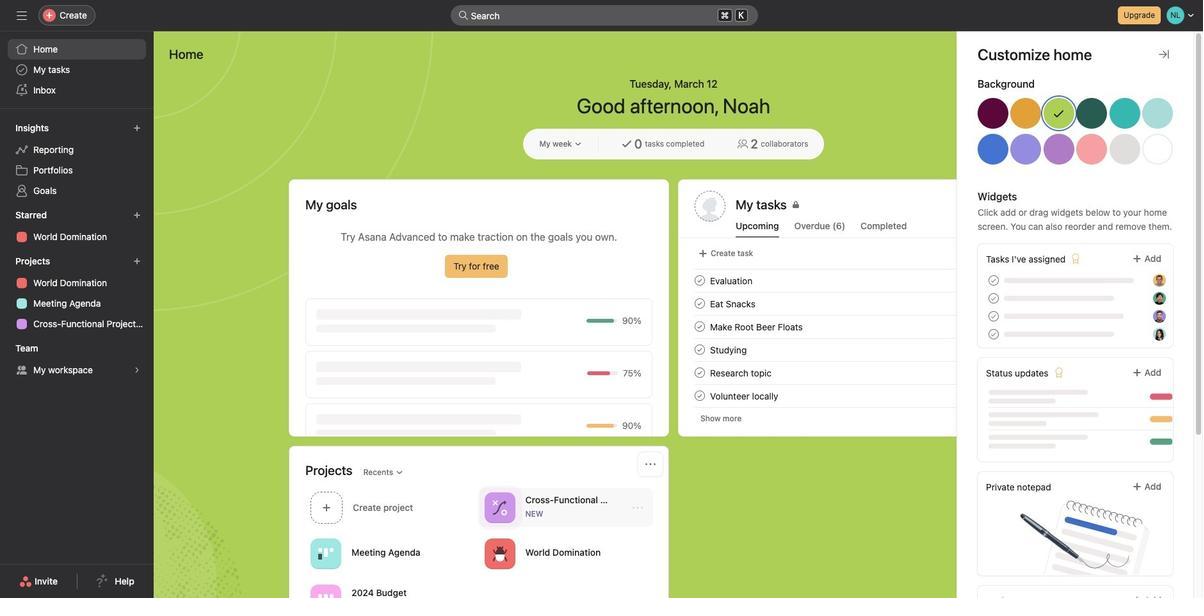 Task type: vqa. For each thing, say whether or not it's contained in the screenshot.
name
no



Task type: locate. For each thing, give the bounding box(es) containing it.
1 vertical spatial mark complete image
[[692, 319, 707, 334]]

new project or portfolio image
[[133, 257, 141, 265]]

0 vertical spatial mark complete image
[[692, 296, 707, 311]]

mark complete image
[[692, 273, 707, 288], [692, 342, 707, 357], [692, 388, 707, 403]]

2 vertical spatial mark complete image
[[692, 388, 707, 403]]

3 mark complete image from the top
[[692, 365, 707, 380]]

board image
[[318, 546, 334, 561], [318, 592, 334, 598]]

0 vertical spatial board image
[[318, 546, 334, 561]]

1 vertical spatial board image
[[318, 592, 334, 598]]

Mark complete checkbox
[[692, 273, 707, 288], [692, 296, 707, 311], [692, 319, 707, 334], [692, 342, 707, 357], [692, 388, 707, 403]]

4 mark complete checkbox from the top
[[692, 342, 707, 357]]

mark complete image
[[692, 296, 707, 311], [692, 319, 707, 334], [692, 365, 707, 380]]

1 mark complete image from the top
[[692, 273, 707, 288]]

2 board image from the top
[[318, 592, 334, 598]]

2 vertical spatial mark complete image
[[692, 365, 707, 380]]

hide sidebar image
[[17, 10, 27, 20]]

2 mark complete image from the top
[[692, 319, 707, 334]]

None field
[[450, 5, 758, 26]]

1 board image from the top
[[318, 546, 334, 561]]

3 mark complete image from the top
[[692, 388, 707, 403]]

line_and_symbols image
[[492, 500, 507, 515]]

2 mark complete image from the top
[[692, 342, 707, 357]]

teams element
[[0, 337, 154, 383]]

bug image
[[492, 546, 507, 561]]

0 vertical spatial mark complete image
[[692, 273, 707, 288]]

1 vertical spatial mark complete image
[[692, 342, 707, 357]]

option group
[[978, 98, 1173, 170]]

global element
[[0, 31, 154, 108]]

prominent image
[[458, 10, 468, 20]]



Task type: describe. For each thing, give the bounding box(es) containing it.
Search tasks, projects, and more text field
[[450, 5, 758, 26]]

add items to starred image
[[133, 211, 141, 219]]

Mark complete checkbox
[[692, 365, 707, 380]]

close customization pane image
[[1159, 49, 1169, 60]]

starred element
[[0, 204, 154, 250]]

5 mark complete checkbox from the top
[[692, 388, 707, 403]]

see details, my workspace image
[[133, 366, 141, 374]]

3 mark complete checkbox from the top
[[692, 319, 707, 334]]

mark complete image for second mark complete checkbox from the bottom of the page
[[692, 342, 707, 357]]

2 mark complete checkbox from the top
[[692, 296, 707, 311]]

new insights image
[[133, 124, 141, 132]]

1 mark complete checkbox from the top
[[692, 273, 707, 288]]

projects element
[[0, 250, 154, 337]]

insights element
[[0, 117, 154, 204]]

1 mark complete image from the top
[[692, 296, 707, 311]]

mark complete image for fifth mark complete checkbox from the bottom
[[692, 273, 707, 288]]

add profile photo image
[[695, 191, 725, 222]]

mark complete image for 5th mark complete checkbox from the top
[[692, 388, 707, 403]]



